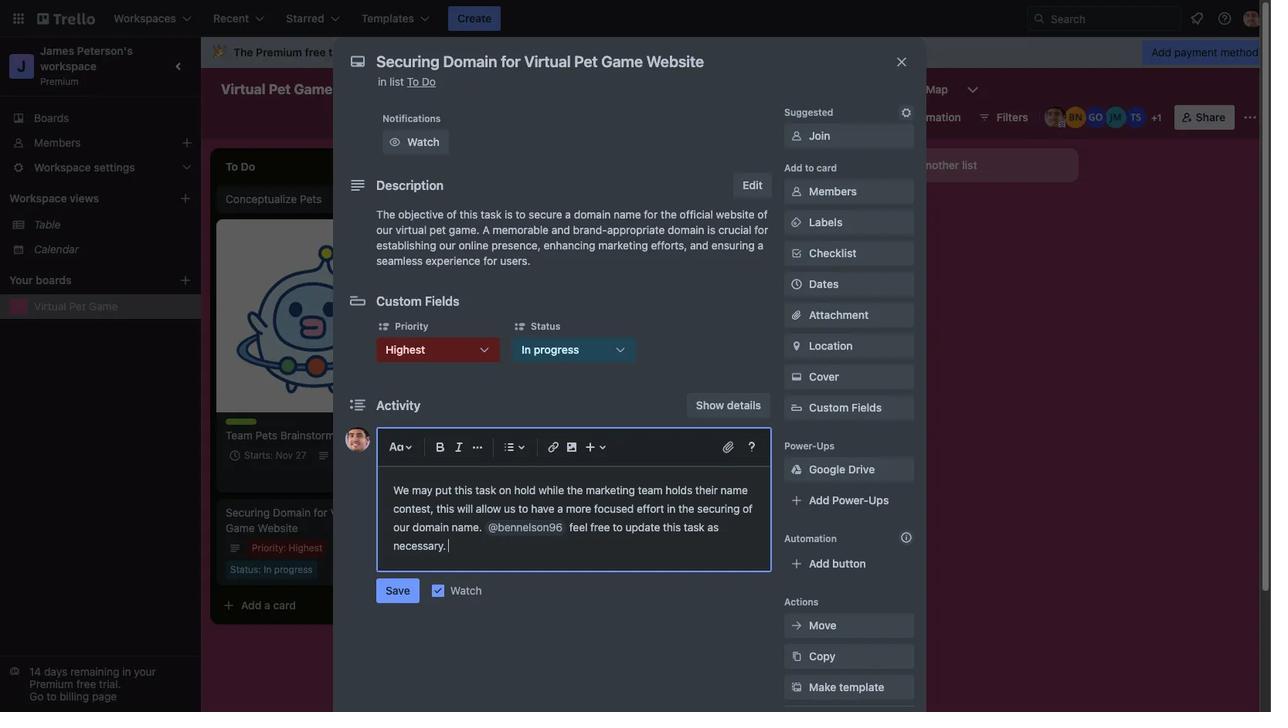 Task type: vqa. For each thing, say whether or not it's contained in the screenshot.
marketing within We may put this task on hold while the marketing team holds their name contest, this will allow us to have a more focused effort in the securing of our domain name.
yes



Task type: locate. For each thing, give the bounding box(es) containing it.
1 horizontal spatial ups
[[848, 111, 868, 124]]

name up appropriate
[[614, 208, 641, 221]]

1 right tara schultz (taraschultz7) icon
[[1157, 112, 1162, 124]]

workspace inside button
[[399, 83, 456, 96]]

Board name text field
[[213, 77, 340, 102]]

peterson's up boards link
[[77, 44, 133, 57]]

1 vertical spatial free
[[590, 521, 610, 534]]

1 vertical spatial members
[[809, 185, 857, 198]]

14
[[567, 46, 580, 59], [29, 665, 41, 679]]

virtual down boards
[[34, 300, 66, 313]]

color: bold lime, title: "team task" element
[[226, 419, 273, 430]]

status down priority : highest
[[230, 564, 258, 576]]

power-ups up google
[[784, 440, 835, 452]]

1 horizontal spatial automation
[[902, 111, 961, 124]]

the left objective
[[376, 208, 395, 221]]

virtual pet game inside 'board name' text box
[[221, 81, 333, 97]]

0 vertical spatial members
[[34, 136, 81, 149]]

labels link
[[784, 210, 914, 235]]

2 horizontal spatial virtual
[[330, 506, 363, 519]]

1 vertical spatial pets
[[255, 429, 277, 442]]

table link
[[34, 217, 192, 233]]

peterson's up do on the left of page
[[406, 46, 462, 59]]

ups right suggested
[[848, 111, 868, 124]]

our left 'virtual'
[[376, 223, 393, 236]]

game inside securing domain for virtual pet game website
[[226, 522, 255, 535]]

0 horizontal spatial add a card button
[[216, 594, 389, 618]]

create a view image
[[179, 192, 192, 205]]

add inside add payment method "link"
[[1152, 46, 1172, 59]]

+
[[1151, 112, 1157, 124]]

calendar
[[34, 243, 79, 256]]

1 horizontal spatial and
[[690, 239, 709, 252]]

0 horizontal spatial priority
[[252, 543, 283, 554]]

power-ups button
[[781, 105, 878, 130]]

0 vertical spatial 1
[[1157, 112, 1162, 124]]

task up allow
[[475, 484, 496, 497]]

name.
[[452, 521, 482, 534]]

2 team from the top
[[226, 429, 253, 442]]

peterson's
[[77, 44, 133, 57], [406, 46, 462, 59]]

join
[[809, 129, 831, 142]]

the up more
[[567, 484, 583, 497]]

a
[[484, 199, 490, 212], [703, 199, 709, 212], [565, 208, 571, 221], [758, 239, 764, 252], [557, 502, 563, 515], [264, 599, 270, 612]]

2 horizontal spatial pet
[[366, 506, 382, 519]]

create from template… image
[[615, 199, 628, 212], [835, 199, 847, 212]]

save button
[[376, 579, 419, 604]]

custom fields down seamless
[[376, 294, 460, 308]]

sm image inside copy 'link'
[[789, 649, 804, 665]]

sm image inside watch button
[[387, 134, 403, 150]]

1 horizontal spatial james peterson (jamespeterson93) image
[[389, 468, 408, 487]]

in inside 14 days remaining in your premium free trial. go to billing page
[[122, 665, 131, 679]]

list right another at the top of the page
[[962, 158, 977, 172]]

bold ⌘b image
[[431, 438, 450, 457]]

sm image for automation
[[881, 105, 902, 127]]

0 vertical spatial is
[[505, 208, 513, 221]]

priority for priority
[[395, 321, 428, 332]]

banner
[[201, 37, 1271, 68]]

create
[[458, 12, 492, 25]]

14 left days.
[[567, 46, 580, 59]]

details
[[727, 399, 761, 412]]

0 horizontal spatial 1
[[354, 450, 359, 461]]

edit button
[[734, 173, 772, 198]]

0 vertical spatial our
[[376, 223, 393, 236]]

0 horizontal spatial custom
[[376, 294, 422, 308]]

game
[[294, 81, 333, 97], [89, 300, 118, 313], [226, 522, 255, 535]]

0 horizontal spatial pets
[[255, 429, 277, 442]]

gary orlando (garyorlando) image
[[1085, 107, 1106, 128]]

2 vertical spatial game
[[226, 522, 255, 535]]

to inside we may put this task on hold while the marketing team holds their name contest, this will allow us to have a more focused effort in the securing of our domain name.
[[518, 502, 528, 515]]

the right 🎉
[[233, 46, 253, 59]]

this inside the objective of this task is to secure a domain name for the official website of our virtual pet game. a memorable and brand-appropriate domain is crucial for establishing our online presence, enhancing marketing efforts, and ensuring a seamless experience for users.
[[460, 208, 478, 221]]

1 vertical spatial progress
[[274, 564, 313, 576]]

add a card button
[[436, 193, 609, 218], [655, 193, 828, 218], [216, 594, 389, 618]]

0 vertical spatial james peterson (jamespeterson93) image
[[1243, 9, 1262, 28]]

: down website
[[283, 543, 286, 554]]

may
[[412, 484, 433, 497]]

sm image left "join"
[[789, 128, 804, 144]]

sm image inside members link
[[789, 184, 804, 199]]

1 left 0
[[354, 450, 359, 461]]

game down your boards with 1 items element
[[89, 300, 118, 313]]

1 vertical spatial automation
[[784, 533, 837, 545]]

ups down drive
[[869, 494, 889, 507]]

power-ups up "join"
[[812, 111, 868, 124]]

custom fields down cover link on the right
[[809, 401, 882, 414]]

show details link
[[687, 393, 770, 418]]

virtual pet game down confetti image on the top left of the page
[[221, 81, 333, 97]]

customize views image
[[965, 82, 981, 97]]

more formatting image
[[468, 438, 487, 457]]

0 horizontal spatial :
[[258, 564, 261, 576]]

to right us
[[518, 502, 528, 515]]

power- down the google drive
[[832, 494, 869, 507]]

add left another at the top of the page
[[896, 158, 917, 172]]

securing domain for virtual pet game website link
[[226, 505, 405, 536]]

1 horizontal spatial workspace
[[465, 46, 521, 59]]

create from template… image up labels
[[835, 199, 847, 212]]

james peterson (jamespeterson93) image
[[1243, 9, 1262, 28], [345, 427, 370, 452], [389, 468, 408, 487]]

hold
[[514, 484, 536, 497]]

dates button
[[784, 272, 914, 297]]

sm image inside the location link
[[789, 338, 804, 354]]

team left task
[[226, 419, 250, 430]]

virtual right domain
[[330, 506, 363, 519]]

james peterson (jamespeterson93) image down '2'
[[389, 468, 408, 487]]

0 vertical spatial virtual pet game
[[221, 81, 333, 97]]

custom down cover
[[809, 401, 849, 414]]

premium inside 14 days remaining in your premium free trial. go to billing page
[[29, 678, 73, 691]]

location link
[[784, 334, 914, 359]]

a right have
[[557, 502, 563, 515]]

for inside securing domain for virtual pet game website
[[314, 506, 328, 519]]

highest
[[386, 343, 425, 356], [289, 543, 322, 554]]

1 horizontal spatial :
[[283, 543, 286, 554]]

1 vertical spatial 14
[[29, 665, 41, 679]]

ups up google
[[817, 440, 835, 452]]

0 horizontal spatial workspace
[[9, 192, 67, 205]]

attach and insert link image
[[721, 440, 736, 455]]

the inside the objective of this task is to secure a domain name for the official website of our virtual pet game. a memorable and brand-appropriate domain is crucial for establishing our online presence, enhancing marketing efforts, and ensuring a seamless experience for users.
[[661, 208, 677, 221]]

add a card button down status : in progress
[[216, 594, 389, 618]]

0 vertical spatial progress
[[534, 343, 579, 356]]

1 horizontal spatial priority
[[395, 321, 428, 332]]

members down boards
[[34, 136, 81, 149]]

this up will
[[455, 484, 473, 497]]

domain down official
[[668, 223, 705, 236]]

0 vertical spatial list
[[390, 75, 404, 88]]

1 vertical spatial the
[[376, 208, 395, 221]]

status
[[531, 321, 560, 332], [230, 564, 258, 576]]

sm image for labels
[[789, 215, 804, 230]]

0 horizontal spatial status
[[230, 564, 258, 576]]

None text field
[[369, 48, 879, 76]]

task left as
[[684, 521, 705, 534]]

card
[[817, 162, 837, 174], [493, 199, 516, 212], [712, 199, 735, 212], [273, 599, 296, 612]]

0 vertical spatial status
[[531, 321, 560, 332]]

add a card
[[461, 199, 516, 212], [680, 199, 735, 212], [241, 599, 296, 612]]

0 vertical spatial task
[[481, 208, 502, 221]]

1 vertical spatial power-ups
[[784, 440, 835, 452]]

list
[[390, 75, 404, 88], [962, 158, 977, 172]]

james right j
[[40, 44, 74, 57]]

marketing up focused
[[586, 484, 635, 497]]

0 horizontal spatial workspace
[[40, 60, 97, 73]]

domain inside we may put this task on hold while the marketing team holds their name contest, this will allow us to have a more focused effort in the securing of our domain name.
[[413, 521, 449, 534]]

ensuring
[[712, 239, 755, 252]]

james peterson (jamespeterson93) image
[[1045, 107, 1066, 128]]

virtual inside securing domain for virtual pet game website
[[330, 506, 363, 519]]

power- up "join"
[[812, 111, 848, 124]]

sm image for suggested
[[899, 105, 914, 121]]

sm image
[[789, 128, 804, 144], [789, 184, 804, 199], [789, 215, 804, 230], [376, 319, 392, 335], [478, 342, 491, 358], [789, 369, 804, 385], [789, 462, 804, 478], [789, 618, 804, 634], [789, 649, 804, 665]]

marketing down appropriate
[[598, 239, 648, 252]]

add left payment
[[1152, 46, 1172, 59]]

primary element
[[0, 0, 1271, 37]]

power-ups inside button
[[812, 111, 868, 124]]

0 horizontal spatial in
[[264, 564, 272, 576]]

move link
[[784, 614, 914, 638]]

power-ups
[[812, 111, 868, 124], [784, 440, 835, 452]]

sm image left copy
[[789, 649, 804, 665]]

name inside we may put this task on hold while the marketing team holds their name contest, this will allow us to have a more focused effort in the securing of our domain name.
[[721, 484, 748, 497]]

2 create from template… image from the left
[[835, 199, 847, 212]]

0 horizontal spatial create from template… image
[[615, 199, 628, 212]]

@bennelson96
[[488, 521, 563, 534]]

pet
[[269, 81, 291, 97], [69, 300, 86, 313], [366, 506, 382, 519]]

power- inside power-ups button
[[812, 111, 848, 124]]

1 vertical spatial premium
[[40, 76, 79, 87]]

sm image for join
[[789, 128, 804, 144]]

task up a
[[481, 208, 502, 221]]

sm image inside "automation" button
[[881, 105, 902, 127]]

peterson's inside 'james peterson's workspace premium'
[[77, 44, 133, 57]]

task inside we may put this task on hold while the marketing team holds their name contest, this will allow us to have a more focused effort in the securing of our domain name.
[[475, 484, 496, 497]]

list left to
[[390, 75, 404, 88]]

sm image inside make template 'link'
[[789, 680, 804, 696]]

map
[[926, 83, 948, 96]]

sm image left cover
[[789, 369, 804, 385]]

2 vertical spatial our
[[393, 521, 410, 534]]

1 vertical spatial virtual pet game
[[34, 300, 118, 313]]

sm image left labels
[[789, 215, 804, 230]]

add a card button up memorable
[[436, 193, 609, 218]]

sm image down actions
[[789, 618, 804, 634]]

🎉 the premium free trial for james peterson's workspace ends in 14 days.
[[213, 46, 613, 59]]

Search field
[[1046, 7, 1181, 30]]

of up game. at the left of the page
[[447, 208, 457, 221]]

1 vertical spatial james peterson (jamespeterson93) image
[[345, 427, 370, 452]]

1 horizontal spatial fields
[[852, 401, 882, 414]]

sm image inside the join link
[[789, 128, 804, 144]]

sm image for move
[[789, 618, 804, 634]]

1 vertical spatial list
[[962, 158, 977, 172]]

1 vertical spatial marketing
[[586, 484, 635, 497]]

1 vertical spatial pet
[[69, 300, 86, 313]]

2 vertical spatial pet
[[366, 506, 382, 519]]

filters
[[997, 111, 1028, 124]]

add payment method
[[1152, 46, 1259, 59]]

their
[[695, 484, 718, 497]]

progress
[[534, 343, 579, 356], [274, 564, 313, 576]]

pets inside team task team pets brainstorm
[[255, 429, 277, 442]]

create from template… image
[[396, 600, 408, 612]]

game down securing
[[226, 522, 255, 535]]

priority : highest
[[252, 543, 322, 554]]

1 horizontal spatial highest
[[386, 343, 425, 356]]

domain
[[273, 506, 311, 519]]

sm image left in progress
[[478, 342, 491, 358]]

pets
[[300, 192, 322, 206], [255, 429, 277, 442]]

1 horizontal spatial is
[[707, 223, 716, 236]]

update
[[626, 521, 660, 534]]

of inside we may put this task on hold while the marketing team holds their name contest, this will allow us to have a more focused effort in the securing of our domain name.
[[743, 502, 753, 515]]

share button
[[1174, 105, 1235, 130]]

to
[[805, 162, 814, 174], [516, 208, 526, 221], [518, 502, 528, 515], [613, 521, 623, 534], [47, 690, 57, 703]]

2 horizontal spatial game
[[294, 81, 333, 97]]

in left your
[[122, 665, 131, 679]]

the
[[661, 208, 677, 221], [567, 484, 583, 497], [679, 502, 694, 515]]

0 vertical spatial automation
[[902, 111, 961, 124]]

add a card down status : in progress
[[241, 599, 296, 612]]

ends
[[524, 46, 549, 59]]

do
[[422, 75, 436, 88]]

james peterson (jamespeterson93) image right the open information menu image
[[1243, 9, 1262, 28]]

1 vertical spatial 1
[[354, 450, 359, 461]]

2 vertical spatial free
[[76, 678, 96, 691]]

sm image inside cover link
[[789, 369, 804, 385]]

open help dialog image
[[743, 438, 761, 457]]

highest down securing domain for virtual pet game website
[[289, 543, 322, 554]]

workspace down create button
[[465, 46, 521, 59]]

free inside feel free to update this task as necessary.
[[590, 521, 610, 534]]

0 vertical spatial and
[[552, 223, 570, 236]]

status for status
[[531, 321, 560, 332]]

pet inside 'board name' text box
[[269, 81, 291, 97]]

workspace for workspace views
[[9, 192, 67, 205]]

days
[[44, 665, 67, 679]]

suggested
[[784, 107, 833, 118]]

button
[[832, 557, 866, 570]]

table
[[34, 218, 61, 231]]

virtual
[[396, 223, 427, 236]]

14 left days
[[29, 665, 41, 679]]

create from template… image up appropriate
[[615, 199, 628, 212]]

1 vertical spatial watch
[[450, 584, 482, 597]]

0 vertical spatial free
[[305, 46, 326, 59]]

0 vertical spatial game
[[294, 81, 333, 97]]

james inside 'james peterson's workspace premium'
[[40, 44, 74, 57]]

users.
[[500, 254, 531, 267]]

team up the starts:
[[226, 429, 253, 442]]

highest up 'activity'
[[386, 343, 425, 356]]

0 horizontal spatial peterson's
[[77, 44, 133, 57]]

0 horizontal spatial domain
[[413, 521, 449, 534]]

premium
[[256, 46, 302, 59], [40, 76, 79, 87], [29, 678, 73, 691]]

custom inside 'button'
[[809, 401, 849, 414]]

name
[[614, 208, 641, 221], [721, 484, 748, 497]]

1 vertical spatial our
[[439, 239, 456, 252]]

add left the button
[[809, 557, 830, 570]]

task inside feel free to update this task as necessary.
[[684, 521, 705, 534]]

1 horizontal spatial custom
[[809, 401, 849, 414]]

domain up brand-
[[574, 208, 611, 221]]

domain
[[574, 208, 611, 221], [668, 223, 705, 236], [413, 521, 449, 534]]

securing
[[226, 506, 270, 519]]

0 vertical spatial in
[[522, 343, 531, 356]]

of right securing
[[743, 502, 753, 515]]

0 horizontal spatial watch
[[407, 135, 440, 148]]

0 vertical spatial virtual
[[221, 81, 265, 97]]

1 horizontal spatial virtual
[[221, 81, 265, 97]]

virtual
[[221, 81, 265, 97], [34, 300, 66, 313], [330, 506, 363, 519]]

sm image down add to card
[[789, 184, 804, 199]]

our up the experience
[[439, 239, 456, 252]]

task inside the objective of this task is to secure a domain name for the official website of our virtual pet game. a memorable and brand-appropriate domain is crucial for establishing our online presence, enhancing marketing efforts, and ensuring a seamless experience for users.
[[481, 208, 502, 221]]

2 horizontal spatial add a card button
[[655, 193, 828, 218]]

1 vertical spatial domain
[[668, 223, 705, 236]]

to right go on the left of the page
[[47, 690, 57, 703]]

sm image
[[881, 105, 902, 127], [899, 105, 914, 121], [387, 134, 403, 150], [789, 246, 804, 261], [512, 319, 528, 335], [789, 338, 804, 354], [614, 342, 627, 358], [789, 680, 804, 696]]

sm image inside labels link
[[789, 215, 804, 230]]

save
[[386, 584, 410, 597]]

put
[[435, 484, 452, 497]]

1 vertical spatial highest
[[289, 543, 322, 554]]

1 vertical spatial :
[[258, 564, 261, 576]]

domain up necessary.
[[413, 521, 449, 534]]

sm image down seamless
[[376, 319, 392, 335]]

marketing inside we may put this task on hold while the marketing team holds their name contest, this will allow us to have a more focused effort in the securing of our domain name.
[[586, 484, 635, 497]]

1 horizontal spatial pets
[[300, 192, 322, 206]]

go
[[29, 690, 44, 703]]

watch button
[[383, 130, 449, 155]]

1 horizontal spatial our
[[393, 521, 410, 534]]

workspace
[[465, 46, 521, 59], [40, 60, 97, 73]]

automation down map link
[[902, 111, 961, 124]]

cover link
[[784, 365, 914, 389]]

🎉
[[213, 46, 227, 59]]

to down focused
[[613, 521, 623, 534]]

is up memorable
[[505, 208, 513, 221]]

visible
[[459, 83, 491, 96]]

add a card up crucial
[[680, 199, 735, 212]]

27
[[296, 450, 306, 461]]

this down effort
[[663, 521, 681, 534]]

contest,
[[393, 502, 434, 515]]

1 horizontal spatial pet
[[269, 81, 291, 97]]

priority down seamless
[[395, 321, 428, 332]]

sm image inside move link
[[789, 618, 804, 634]]

2 vertical spatial james peterson (jamespeterson93) image
[[389, 468, 408, 487]]

workspace right j
[[40, 60, 97, 73]]

james up in list to do
[[369, 46, 403, 59]]

watch down the notifications
[[407, 135, 440, 148]]

2 vertical spatial domain
[[413, 521, 449, 534]]

free
[[305, 46, 326, 59], [590, 521, 610, 534], [76, 678, 96, 691]]

and right efforts,
[[690, 239, 709, 252]]

0 horizontal spatial and
[[552, 223, 570, 236]]

sm image for make template
[[789, 680, 804, 696]]

1 team from the top
[[226, 419, 250, 430]]

status up in progress
[[531, 321, 560, 332]]

: down priority : highest
[[258, 564, 261, 576]]

automation inside button
[[902, 111, 961, 124]]

billing
[[59, 690, 89, 703]]

add board image
[[179, 274, 192, 287]]

2 horizontal spatial ups
[[869, 494, 889, 507]]

1 horizontal spatial the
[[661, 208, 677, 221]]

1 horizontal spatial domain
[[574, 208, 611, 221]]

workspace for workspace visible
[[399, 83, 456, 96]]

1 vertical spatial the
[[567, 484, 583, 497]]

: for priority
[[283, 543, 286, 554]]

establishing
[[376, 239, 436, 252]]

in list to do
[[378, 75, 436, 88]]

game inside virtual pet game link
[[89, 300, 118, 313]]

for right domain
[[314, 506, 328, 519]]

1 vertical spatial virtual
[[34, 300, 66, 313]]

add a card button for create from template… image
[[216, 594, 389, 618]]

1 horizontal spatial members link
[[784, 179, 914, 204]]

our inside we may put this task on hold while the marketing team holds their name contest, this will allow us to have a more focused effort in the securing of our domain name.
[[393, 521, 410, 534]]

checklist link
[[784, 241, 914, 266]]

power-
[[812, 111, 848, 124], [784, 440, 817, 452], [832, 494, 869, 507]]

add
[[1152, 46, 1172, 59], [896, 158, 917, 172], [784, 162, 803, 174], [461, 199, 481, 212], [680, 199, 701, 212], [809, 494, 830, 507], [809, 557, 830, 570], [241, 599, 262, 612]]

a right 'ensuring'
[[758, 239, 764, 252]]

have
[[531, 502, 555, 515]]

name up securing
[[721, 484, 748, 497]]

conceptualize pets
[[226, 192, 322, 206]]

editor toolbar toolbar
[[384, 435, 764, 460]]

your
[[9, 274, 33, 287]]

conceptualize
[[226, 192, 297, 206]]

sm image inside checklist link
[[789, 246, 804, 261]]

1 horizontal spatial peterson's
[[406, 46, 462, 59]]

this inside feel free to update this task as necessary.
[[663, 521, 681, 534]]

priority
[[395, 321, 428, 332], [252, 543, 283, 554]]



Task type: describe. For each thing, give the bounding box(es) containing it.
1 horizontal spatial 14
[[567, 46, 580, 59]]

0
[[385, 450, 391, 461]]

in right ends
[[552, 46, 561, 59]]

conceptualize pets link
[[226, 192, 405, 207]]

0 horizontal spatial the
[[567, 484, 583, 497]]

focused
[[594, 502, 634, 515]]

appropriate
[[607, 223, 665, 236]]

for down online
[[483, 254, 497, 267]]

in inside we may put this task on hold while the marketing team holds their name contest, this will allow us to have a more focused effort in the securing of our domain name.
[[667, 502, 676, 515]]

custom fields inside 'button'
[[809, 401, 882, 414]]

1 horizontal spatial members
[[809, 185, 857, 198]]

edit
[[743, 179, 763, 192]]

add down google
[[809, 494, 830, 507]]

0 horizontal spatial highest
[[289, 543, 322, 554]]

: for status
[[258, 564, 261, 576]]

add inside add button button
[[809, 557, 830, 570]]

online
[[459, 239, 489, 252]]

location
[[809, 339, 853, 352]]

add right the edit button
[[784, 162, 803, 174]]

1 horizontal spatial watch
[[450, 584, 482, 597]]

fields inside 'button'
[[852, 401, 882, 414]]

holds
[[666, 484, 693, 497]]

ben nelson (bennelson96) image
[[1065, 107, 1086, 128]]

0 vertical spatial custom
[[376, 294, 422, 308]]

0 horizontal spatial progress
[[274, 564, 313, 576]]

the objective of this task is to secure a domain name for the official website of our virtual pet game. a memorable and brand-appropriate domain is crucial for establishing our online presence, enhancing marketing efforts, and ensuring a seamless experience for users.
[[376, 208, 768, 267]]

to inside 14 days remaining in your premium free trial. go to billing page
[[47, 690, 57, 703]]

banner containing 🎉
[[201, 37, 1271, 68]]

task for is
[[481, 208, 502, 221]]

views
[[70, 192, 99, 205]]

share
[[1196, 111, 1226, 124]]

for right crucial
[[755, 223, 768, 236]]

1 vertical spatial and
[[690, 239, 709, 252]]

watch inside button
[[407, 135, 440, 148]]

sm image for members
[[789, 184, 804, 199]]

2
[[394, 450, 399, 461]]

1 vertical spatial ups
[[817, 440, 835, 452]]

website
[[258, 522, 298, 535]]

to inside the objective of this task is to secure a domain name for the official website of our virtual pet game. a memorable and brand-appropriate domain is crucial for establishing our online presence, enhancing marketing efforts, and ensuring a seamless experience for users.
[[516, 208, 526, 221]]

we
[[393, 484, 409, 497]]

link image
[[544, 438, 563, 457]]

show
[[696, 399, 724, 412]]

we may put this task on hold while the marketing team holds their name contest, this will allow us to have a more focused effort in the securing of our domain name.
[[393, 484, 756, 534]]

0 horizontal spatial automation
[[784, 533, 837, 545]]

team
[[638, 484, 663, 497]]

boards
[[34, 111, 69, 124]]

seamless
[[376, 254, 423, 267]]

/
[[391, 450, 394, 461]]

1 horizontal spatial add a card
[[461, 199, 516, 212]]

make template link
[[784, 675, 914, 700]]

starts:
[[244, 450, 273, 461]]

more
[[566, 502, 591, 515]]

map link
[[900, 77, 957, 102]]

0 horizontal spatial is
[[505, 208, 513, 221]]

sm image for google drive
[[789, 462, 804, 478]]

securing domain for virtual pet game website
[[226, 506, 382, 535]]

to
[[407, 75, 419, 88]]

objective
[[398, 208, 444, 221]]

add another list
[[896, 158, 977, 172]]

another
[[920, 158, 959, 172]]

jeremy miller (jeremymiller198) image
[[1105, 107, 1127, 128]]

activity
[[376, 399, 421, 413]]

workspace inside banner
[[465, 46, 521, 59]]

official
[[680, 208, 713, 221]]

task for on
[[475, 484, 496, 497]]

in progress
[[522, 343, 579, 356]]

2 vertical spatial the
[[679, 502, 694, 515]]

0 horizontal spatial members
[[34, 136, 81, 149]]

workspace views
[[9, 192, 99, 205]]

0 horizontal spatial pet
[[69, 300, 86, 313]]

starts: nov 27
[[244, 450, 306, 461]]

add a card button for first create from template… icon from the right
[[655, 193, 828, 218]]

14 days remaining in your premium free trial. go to billing page
[[29, 665, 156, 703]]

open information menu image
[[1217, 11, 1233, 26]]

days.
[[585, 46, 613, 59]]

brand-
[[573, 223, 607, 236]]

confetti image
[[213, 46, 227, 59]]

0 vertical spatial domain
[[574, 208, 611, 221]]

text styles image
[[387, 438, 406, 457]]

0 vertical spatial highest
[[386, 343, 425, 356]]

add a card button for 2nd create from template… icon from the right
[[436, 193, 609, 218]]

a down status : in progress
[[264, 599, 270, 612]]

italic ⌘i image
[[450, 438, 468, 457]]

0 horizontal spatial fields
[[425, 294, 460, 308]]

ups inside button
[[848, 111, 868, 124]]

trial.
[[99, 678, 121, 691]]

trial
[[329, 46, 349, 59]]

0 horizontal spatial virtual
[[34, 300, 66, 313]]

a left website
[[703, 199, 709, 212]]

image image
[[563, 438, 581, 457]]

card down status : in progress
[[273, 599, 296, 612]]

0 horizontal spatial add a card
[[241, 599, 296, 612]]

custom fields button
[[784, 400, 914, 416]]

james peterson's workspace link
[[40, 44, 136, 73]]

copy
[[809, 650, 836, 663]]

add inside add another list button
[[896, 158, 917, 172]]

securing
[[697, 502, 740, 515]]

move
[[809, 619, 837, 632]]

1 horizontal spatial progress
[[534, 343, 579, 356]]

0 / 2
[[385, 450, 399, 461]]

attachment button
[[784, 303, 914, 328]]

game inside 'board name' text box
[[294, 81, 333, 97]]

experience
[[426, 254, 481, 267]]

for up appropriate
[[644, 208, 658, 221]]

priority for priority : highest
[[252, 543, 283, 554]]

labels
[[809, 216, 843, 229]]

method
[[1221, 46, 1259, 59]]

1 vertical spatial in
[[264, 564, 272, 576]]

drive
[[848, 463, 875, 476]]

1 create from template… image from the left
[[615, 199, 628, 212]]

this down put
[[436, 502, 454, 515]]

tara schultz (taraschultz7) image
[[1125, 107, 1147, 128]]

card up crucial
[[712, 199, 735, 212]]

team pets brainstorm link
[[226, 428, 405, 444]]

a right secure
[[565, 208, 571, 221]]

a
[[483, 223, 490, 236]]

2 horizontal spatial add a card
[[680, 199, 735, 212]]

name inside the objective of this task is to secure a domain name for the official website of our virtual pet game. a memorable and brand-appropriate domain is crucial for establishing our online presence, enhancing marketing efforts, and ensuring a seamless experience for users.
[[614, 208, 641, 221]]

add button
[[809, 557, 866, 570]]

attachment
[[809, 308, 869, 321]]

description
[[376, 179, 444, 192]]

show menu image
[[1243, 110, 1258, 125]]

0 vertical spatial premium
[[256, 46, 302, 59]]

pet inside securing domain for virtual pet game website
[[366, 506, 382, 519]]

list inside button
[[962, 158, 977, 172]]

add up game. at the left of the page
[[461, 199, 481, 212]]

join link
[[784, 124, 914, 148]]

workspace visible
[[399, 83, 491, 96]]

lists image
[[500, 438, 519, 457]]

memorable
[[493, 223, 549, 236]]

1 horizontal spatial 1
[[1157, 112, 1162, 124]]

add up efforts,
[[680, 199, 701, 212]]

to down "join"
[[805, 162, 814, 174]]

14 inside 14 days remaining in your premium free trial. go to billing page
[[29, 665, 41, 679]]

1 vertical spatial is
[[707, 223, 716, 236]]

crucial
[[718, 223, 752, 236]]

0 horizontal spatial james peterson (jamespeterson93) image
[[345, 427, 370, 452]]

add down status : in progress
[[241, 599, 262, 612]]

free inside 14 days remaining in your premium free trial. go to billing page
[[76, 678, 96, 691]]

power- inside the add power-ups link
[[832, 494, 869, 507]]

to inside feel free to update this task as necessary.
[[613, 521, 623, 534]]

notifications
[[383, 113, 441, 124]]

1 vertical spatial power-
[[784, 440, 817, 452]]

brainstorm
[[280, 429, 335, 442]]

effort
[[637, 502, 664, 515]]

template
[[839, 681, 885, 694]]

2 horizontal spatial of
[[758, 208, 768, 221]]

efforts,
[[651, 239, 687, 252]]

enhancing
[[544, 239, 595, 252]]

will
[[457, 502, 473, 515]]

for right trial
[[352, 46, 366, 59]]

status : in progress
[[230, 564, 313, 576]]

0 notifications image
[[1188, 9, 1206, 28]]

the inside the objective of this task is to secure a domain name for the official website of our virtual pet game. a memorable and brand-appropriate domain is crucial for establishing our online presence, enhancing marketing efforts, and ensuring a seamless experience for users.
[[376, 208, 395, 221]]

marketing inside the objective of this task is to secure a domain name for the official website of our virtual pet game. a memorable and brand-appropriate domain is crucial for establishing our online presence, enhancing marketing efforts, and ensuring a seamless experience for users.
[[598, 239, 648, 252]]

show details
[[696, 399, 761, 412]]

add to card
[[784, 162, 837, 174]]

0 horizontal spatial our
[[376, 223, 393, 236]]

add payment method link
[[1142, 40, 1268, 65]]

calendar link
[[34, 242, 192, 257]]

j
[[17, 57, 26, 75]]

sm image for copy
[[789, 649, 804, 665]]

website
[[716, 208, 755, 221]]

in left to
[[378, 75, 387, 88]]

team task team pets brainstorm
[[226, 419, 335, 442]]

0 horizontal spatial members link
[[0, 131, 201, 155]]

checklist
[[809, 247, 857, 260]]

1 horizontal spatial in
[[522, 343, 531, 356]]

your boards with 1 items element
[[9, 271, 156, 290]]

a inside we may put this task on hold while the marketing team holds their name contest, this will allow us to have a more focused effort in the securing of our domain name.
[[557, 502, 563, 515]]

sm image for cover
[[789, 369, 804, 385]]

premium inside 'james peterson's workspace premium'
[[40, 76, 79, 87]]

status for status : in progress
[[230, 564, 258, 576]]

0 horizontal spatial custom fields
[[376, 294, 460, 308]]

virtual inside 'board name' text box
[[221, 81, 265, 97]]

sm image for watch
[[387, 134, 403, 150]]

task
[[252, 419, 273, 430]]

2 horizontal spatial our
[[439, 239, 456, 252]]

Main content area, start typing to enter text. text field
[[393, 481, 756, 556]]

payment
[[1174, 46, 1218, 59]]

card up memorable
[[493, 199, 516, 212]]

1 horizontal spatial free
[[305, 46, 326, 59]]

page
[[92, 690, 117, 703]]

workspace inside 'james peterson's workspace premium'
[[40, 60, 97, 73]]

card down "join"
[[817, 162, 837, 174]]

0 horizontal spatial the
[[233, 46, 253, 59]]

sm image for checklist
[[789, 246, 804, 261]]

0 horizontal spatial of
[[447, 208, 457, 221]]

add another list button
[[869, 148, 1079, 182]]

sm image for location
[[789, 338, 804, 354]]

a up a
[[484, 199, 490, 212]]

1 horizontal spatial james
[[369, 46, 403, 59]]

create button
[[448, 6, 501, 31]]

2 vertical spatial ups
[[869, 494, 889, 507]]

to do link
[[407, 75, 436, 88]]

search image
[[1033, 12, 1046, 25]]

0 horizontal spatial list
[[390, 75, 404, 88]]



